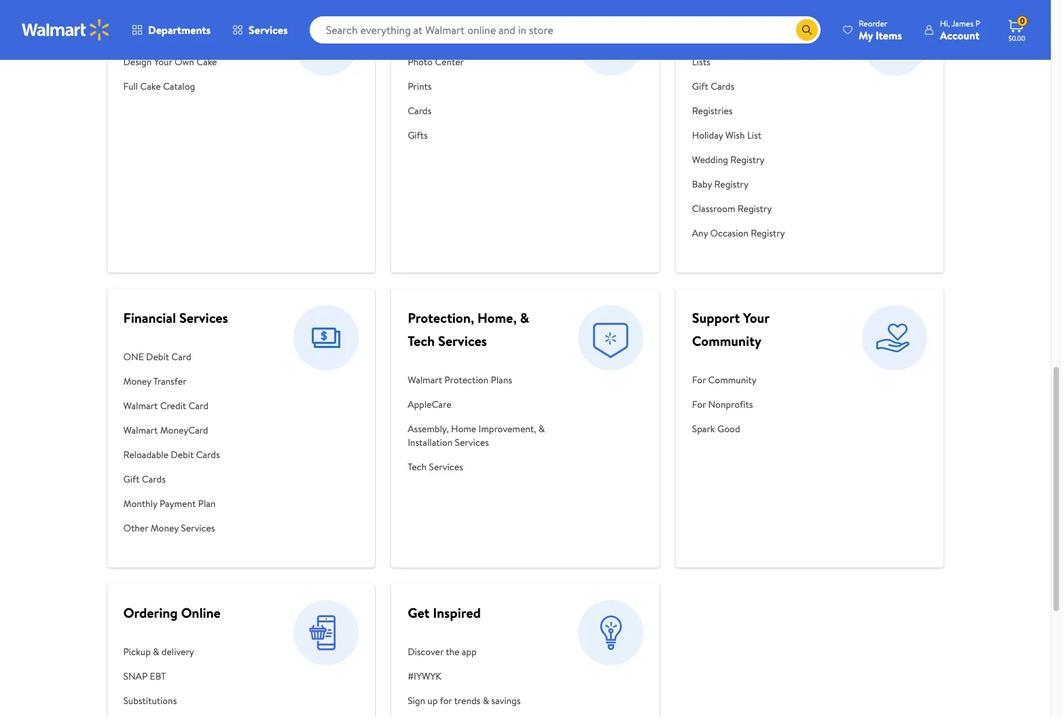 Task type: locate. For each thing, give the bounding box(es) containing it.
for up for nonprofits
[[692, 373, 706, 387]]

0 vertical spatial community
[[692, 331, 762, 350]]

custom cakes link
[[123, 13, 208, 32]]

payment
[[160, 497, 196, 510]]

cake right the full at the left
[[140, 79, 161, 93]]

any
[[692, 226, 708, 240]]

assembly,
[[408, 422, 449, 435]]

custom cakes
[[123, 13, 208, 32]]

photo for photo services
[[408, 13, 443, 32]]

full cake catalog
[[123, 79, 195, 93]]

walmart down money transfer
[[123, 399, 158, 412]]

2 tech from the top
[[408, 460, 427, 474]]

ebt
[[150, 669, 166, 683]]

0 horizontal spatial gift
[[123, 472, 140, 486]]

1 horizontal spatial gift
[[692, 79, 709, 93]]

Search search field
[[310, 16, 821, 44]]

0 vertical spatial gift cards
[[692, 79, 735, 93]]

list
[[748, 128, 762, 142]]

cake inside "link"
[[197, 55, 217, 68]]

registry up any occasion registry link
[[738, 202, 772, 215]]

for for for community
[[692, 373, 706, 387]]

photo up prints
[[408, 55, 433, 68]]

holiday wish list link
[[692, 123, 824, 147]]

baby
[[692, 177, 712, 191]]

pickup & delivery link
[[123, 639, 221, 664]]

app
[[462, 645, 477, 658]]

services inside popup button
[[249, 22, 288, 37]]

gift cards down reloadable on the bottom of page
[[123, 472, 166, 486]]

registry for classroom registry
[[738, 202, 772, 215]]

savings
[[492, 694, 521, 707]]

registry for baby registry
[[715, 177, 749, 191]]

1 horizontal spatial debit
[[171, 448, 194, 461]]

lists,
[[749, 13, 779, 32]]

debit right one
[[146, 350, 169, 363]]

departments button
[[121, 14, 222, 46]]

walmart image
[[22, 19, 110, 41]]

1 vertical spatial your
[[744, 308, 770, 327]]

registry,
[[692, 13, 745, 32]]

0 horizontal spatial gifts
[[408, 128, 428, 142]]

walmart up reloadable on the bottom of page
[[123, 423, 158, 437]]

photo up 'photo center'
[[408, 13, 443, 32]]

gift cards
[[692, 79, 735, 93], [123, 472, 166, 486]]

card up money transfer link at the left bottom of the page
[[171, 350, 191, 363]]

your inside design your own cake "link"
[[154, 55, 172, 68]]

plan
[[198, 497, 216, 510]]

0 vertical spatial your
[[154, 55, 172, 68]]

gift
[[692, 79, 709, 93], [123, 472, 140, 486]]

0 vertical spatial gift cards link
[[692, 74, 824, 98]]

your right "support"
[[744, 308, 770, 327]]

registry
[[731, 153, 765, 166], [715, 177, 749, 191], [738, 202, 772, 215], [751, 226, 785, 240]]

registries link
[[692, 98, 824, 123]]

occasion
[[711, 226, 749, 240]]

search icon image
[[802, 24, 813, 35]]

registry inside 'classroom registry' link
[[738, 202, 772, 215]]

pickup
[[123, 645, 151, 658]]

money down monthly payment plan
[[151, 521, 179, 535]]

any occasion registry
[[692, 226, 785, 240]]

gift down lists
[[692, 79, 709, 93]]

0 vertical spatial card
[[171, 350, 191, 363]]

walmart protection plans
[[408, 373, 512, 387]]

services inside the assembly, home improvement, & installation services
[[455, 435, 489, 449]]

card
[[171, 350, 191, 363], [189, 399, 209, 412]]

tech inside protection, home, & tech services
[[408, 331, 435, 350]]

0 vertical spatial gift
[[692, 79, 709, 93]]

services button
[[222, 14, 299, 46]]

$0.00
[[1009, 33, 1026, 43]]

1 vertical spatial tech
[[408, 460, 427, 474]]

one
[[123, 350, 144, 363]]

any occasion registry link
[[692, 221, 824, 245]]

full cake catalog link
[[123, 74, 217, 98]]

for nonprofits
[[692, 397, 753, 411]]

1 vertical spatial walmart
[[123, 399, 158, 412]]

credit
[[160, 399, 186, 412]]

0 vertical spatial for
[[692, 373, 706, 387]]

gifts right lists,
[[795, 13, 824, 32]]

photo
[[408, 13, 443, 32], [408, 55, 433, 68]]

reloadable debit cards
[[123, 448, 220, 461]]

1 horizontal spatial gift cards link
[[692, 74, 824, 98]]

gift cards link
[[692, 74, 824, 98], [123, 467, 228, 491]]

& right home,
[[520, 308, 529, 327]]

ordering online link
[[123, 603, 221, 622]]

support your community
[[692, 308, 770, 350]]

gift cards link up the "holiday wish list" link
[[692, 74, 824, 98]]

spark
[[692, 422, 715, 435]]

gifts down cards link
[[408, 128, 428, 142]]

1 horizontal spatial gift cards
[[692, 79, 735, 93]]

community down "support"
[[692, 331, 762, 350]]

wedding
[[692, 153, 729, 166]]

debit for card
[[146, 350, 169, 363]]

my
[[859, 28, 873, 42]]

classroom
[[692, 202, 736, 215]]

cards up registries at the top right
[[711, 79, 735, 93]]

& left the search icon
[[782, 13, 791, 32]]

cake right 'own'
[[197, 55, 217, 68]]

tech services
[[408, 460, 463, 474]]

discover the app link
[[408, 639, 521, 664]]

walmart protection plans link
[[408, 368, 548, 392]]

discover the app
[[408, 645, 477, 658]]

cake
[[197, 55, 217, 68], [140, 79, 161, 93]]

cards link
[[408, 98, 496, 123]]

tech
[[408, 331, 435, 350], [408, 460, 427, 474]]

0 horizontal spatial gift cards link
[[123, 467, 228, 491]]

registry up classroom registry
[[715, 177, 749, 191]]

protection, home, & tech services
[[408, 308, 529, 350]]

card inside one debit card link
[[171, 350, 191, 363]]

design your own cake
[[123, 55, 217, 68]]

registry down list
[[731, 153, 765, 166]]

1 for from the top
[[692, 373, 706, 387]]

0 vertical spatial walmart
[[408, 373, 442, 387]]

your inside 'support your community'
[[744, 308, 770, 327]]

monthly payment plan
[[123, 497, 216, 510]]

0 vertical spatial photo
[[408, 13, 443, 32]]

gifts
[[795, 13, 824, 32], [408, 128, 428, 142]]

walmart moneycard
[[123, 423, 208, 437]]

gift cards up registries at the top right
[[692, 79, 735, 93]]

wedding registry
[[692, 153, 765, 166]]

get inspired
[[408, 603, 481, 622]]

walmart up the applecare
[[408, 373, 442, 387]]

for up spark
[[692, 397, 706, 411]]

your left 'own'
[[154, 55, 172, 68]]

0
[[1020, 15, 1025, 27]]

tech down protection,
[[408, 331, 435, 350]]

ordering online
[[123, 603, 221, 622]]

1 horizontal spatial cake
[[197, 55, 217, 68]]

registry inside baby registry link
[[715, 177, 749, 191]]

card right the credit
[[189, 399, 209, 412]]

0 vertical spatial cake
[[197, 55, 217, 68]]

full
[[123, 79, 138, 93]]

1 horizontal spatial gifts
[[795, 13, 824, 32]]

sign up for trends & savings link
[[408, 688, 521, 713]]

online
[[181, 603, 221, 622]]

& right improvement,
[[539, 422, 545, 435]]

gifts link
[[408, 123, 496, 147]]

walmart for walmart moneycard
[[123, 423, 158, 437]]

0 horizontal spatial debit
[[146, 350, 169, 363]]

card inside walmart credit card link
[[189, 399, 209, 412]]

0 horizontal spatial your
[[154, 55, 172, 68]]

community up nonprofits
[[709, 373, 757, 387]]

gift up the "monthly"
[[123, 472, 140, 486]]

reorder my items
[[859, 17, 902, 42]]

1 photo from the top
[[408, 13, 443, 32]]

wish
[[726, 128, 745, 142]]

good
[[718, 422, 741, 435]]

photo for photo center
[[408, 55, 433, 68]]

money down one
[[123, 374, 151, 388]]

1 vertical spatial cake
[[140, 79, 161, 93]]

applecare
[[408, 397, 452, 411]]

0 vertical spatial debit
[[146, 350, 169, 363]]

photo center link
[[408, 49, 496, 74]]

1 vertical spatial for
[[692, 397, 706, 411]]

transfer
[[153, 374, 187, 388]]

registry inside "wedding registry" link
[[731, 153, 765, 166]]

gift cards link up payment
[[123, 467, 228, 491]]

1 vertical spatial photo
[[408, 55, 433, 68]]

discover
[[408, 645, 444, 658]]

registry for wedding registry
[[731, 153, 765, 166]]

reloadable debit cards link
[[123, 442, 228, 467]]

debit down moneycard
[[171, 448, 194, 461]]

for inside for community link
[[692, 373, 706, 387]]

card for one debit card
[[171, 350, 191, 363]]

money
[[123, 374, 151, 388], [151, 521, 179, 535]]

improvement,
[[479, 422, 537, 435]]

prints
[[408, 79, 432, 93]]

registry down 'classroom registry' link
[[751, 226, 785, 240]]

sign up for trends & savings
[[408, 694, 521, 707]]

1 tech from the top
[[408, 331, 435, 350]]

departments
[[148, 22, 211, 37]]

cards down moneycard
[[196, 448, 220, 461]]

1 vertical spatial debit
[[171, 448, 194, 461]]

2 vertical spatial walmart
[[123, 423, 158, 437]]

2 for from the top
[[692, 397, 706, 411]]

#iywyk link
[[408, 664, 521, 688]]

0 horizontal spatial gift cards
[[123, 472, 166, 486]]

community
[[692, 331, 762, 350], [709, 373, 757, 387]]

baby registry link
[[692, 172, 824, 196]]

Walmart Site-Wide search field
[[310, 16, 821, 44]]

protection,
[[408, 308, 474, 327]]

for
[[692, 373, 706, 387], [692, 397, 706, 411]]

0 vertical spatial tech
[[408, 331, 435, 350]]

walmart credit card
[[123, 399, 209, 412]]

1 vertical spatial card
[[189, 399, 209, 412]]

tech down installation
[[408, 460, 427, 474]]

1 vertical spatial community
[[709, 373, 757, 387]]

2 photo from the top
[[408, 55, 433, 68]]

james
[[952, 17, 974, 29]]

for
[[440, 694, 452, 707]]

your
[[154, 55, 172, 68], [744, 308, 770, 327]]

1 horizontal spatial your
[[744, 308, 770, 327]]



Task type: describe. For each thing, give the bounding box(es) containing it.
photo services link
[[408, 13, 496, 32]]

1 vertical spatial gift cards link
[[123, 467, 228, 491]]

sign
[[408, 694, 425, 707]]

holiday wish list
[[692, 128, 762, 142]]

plans
[[491, 373, 512, 387]]

money transfer
[[123, 374, 187, 388]]

& right the pickup at the bottom of page
[[153, 645, 159, 658]]

for nonprofits link
[[692, 392, 833, 416]]

items
[[876, 28, 902, 42]]

0 vertical spatial money
[[123, 374, 151, 388]]

registries
[[692, 104, 733, 117]]

debit for cards
[[171, 448, 194, 461]]

cakes
[[173, 13, 208, 32]]

lists
[[692, 55, 711, 68]]

classroom registry
[[692, 202, 772, 215]]

classroom registry link
[[692, 196, 824, 221]]

catalog
[[163, 79, 195, 93]]

custom
[[123, 13, 169, 32]]

& inside protection, home, & tech services
[[520, 308, 529, 327]]

1 vertical spatial gift
[[123, 472, 140, 486]]

trends
[[454, 694, 481, 707]]

spark good
[[692, 422, 741, 435]]

0 vertical spatial gifts
[[795, 13, 824, 32]]

registry inside any occasion registry link
[[751, 226, 785, 240]]

ordering
[[123, 603, 178, 622]]

one debit card
[[123, 350, 191, 363]]

monthly
[[123, 497, 157, 510]]

p
[[976, 17, 981, 29]]

reloadable
[[123, 448, 169, 461]]

services inside protection, home, & tech services
[[438, 331, 487, 350]]

support your community link
[[692, 308, 770, 350]]

lists link
[[692, 49, 824, 74]]

1 vertical spatial gifts
[[408, 128, 428, 142]]

own
[[175, 55, 194, 68]]

financial
[[123, 308, 176, 327]]

protection, home, & tech services link
[[408, 308, 529, 350]]

0 $0.00
[[1009, 15, 1026, 43]]

your for own
[[154, 55, 172, 68]]

home,
[[478, 308, 517, 327]]

for for for nonprofits
[[692, 397, 706, 411]]

0 horizontal spatial cake
[[140, 79, 161, 93]]

hi,
[[941, 17, 950, 29]]

registry, lists, & gifts
[[692, 13, 824, 32]]

community inside 'support your community'
[[692, 331, 762, 350]]

reorder
[[859, 17, 888, 29]]

walmart for walmart credit card
[[123, 399, 158, 412]]

design your own cake link
[[123, 49, 217, 74]]

financial services link
[[123, 308, 228, 327]]

delivery
[[162, 645, 194, 658]]

walmart moneycard link
[[123, 418, 228, 442]]

assembly, home improvement, & installation services
[[408, 422, 545, 449]]

photo services
[[408, 13, 496, 32]]

moneycard
[[160, 423, 208, 437]]

holiday
[[692, 128, 723, 142]]

walmart for walmart protection plans
[[408, 373, 442, 387]]

nonprofits
[[709, 397, 753, 411]]

cards down reloadable on the bottom of page
[[142, 472, 166, 486]]

1 vertical spatial gift cards
[[123, 472, 166, 486]]

tech services link
[[408, 455, 548, 479]]

for community link
[[692, 368, 833, 392]]

other money services
[[123, 521, 215, 535]]

center
[[435, 55, 464, 68]]

monthly payment plan link
[[123, 491, 228, 516]]

photo center
[[408, 55, 464, 68]]

money transfer link
[[123, 369, 228, 393]]

home
[[451, 422, 477, 435]]

your for community
[[744, 308, 770, 327]]

applecare link
[[408, 392, 548, 416]]

get inspired link
[[408, 603, 481, 622]]

support
[[692, 308, 740, 327]]

up
[[428, 694, 438, 707]]

1 vertical spatial money
[[151, 521, 179, 535]]

the
[[446, 645, 460, 658]]

& inside the assembly, home improvement, & installation services
[[539, 422, 545, 435]]

hi, james p account
[[941, 17, 981, 42]]

walmart credit card link
[[123, 393, 228, 418]]

snap
[[123, 669, 148, 683]]

substitutions
[[123, 694, 177, 707]]

& right trends
[[483, 694, 489, 707]]

assembly, home improvement, & installation services link
[[408, 416, 548, 455]]

snap ebt
[[123, 669, 166, 683]]

baby registry
[[692, 177, 749, 191]]

financial services
[[123, 308, 228, 327]]

for community
[[692, 373, 757, 387]]

get
[[408, 603, 430, 622]]

other
[[123, 521, 148, 535]]

registry, lists, & gifts link
[[692, 13, 824, 32]]

card for walmart credit card
[[189, 399, 209, 412]]

account
[[941, 28, 980, 42]]

snap ebt link
[[123, 664, 221, 688]]

cards down prints
[[408, 104, 432, 117]]



Task type: vqa. For each thing, say whether or not it's contained in the screenshot.
1st / from right
no



